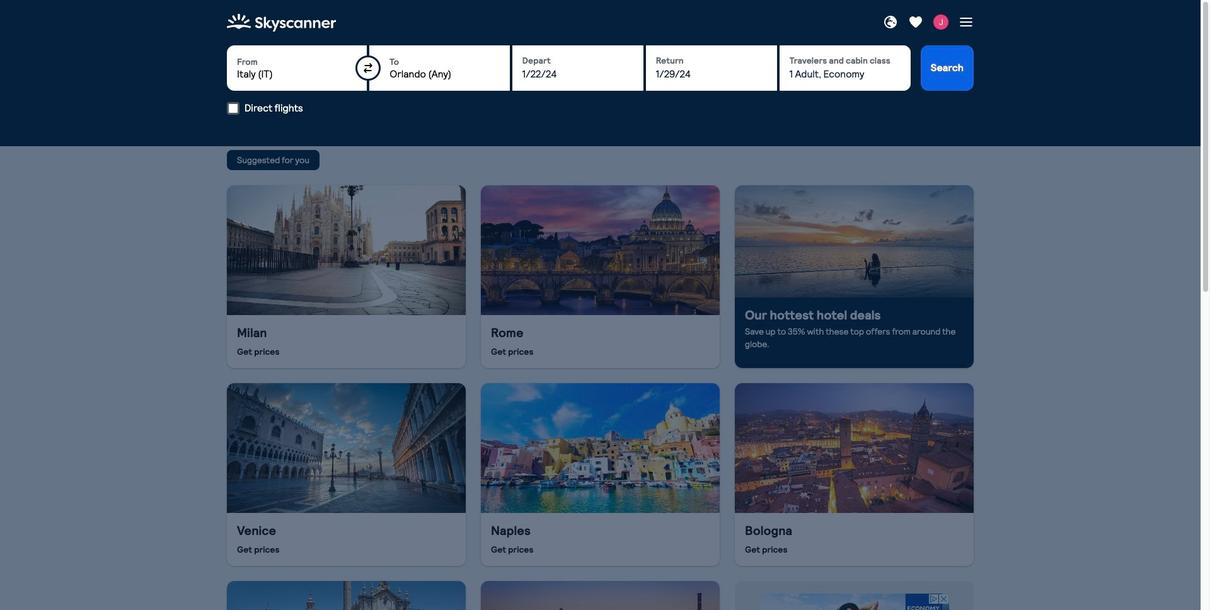 Task type: vqa. For each thing, say whether or not it's contained in the screenshot.
Advertisement Element
yes



Task type: locate. For each thing, give the bounding box(es) containing it.
regional settings image
[[883, 14, 898, 30]]

1 horizontal spatial country, city or airport text field
[[390, 68, 500, 81]]

get prices for flights to bologna, . element
[[735, 513, 974, 566]]

0 horizontal spatial country, city or airport text field
[[237, 68, 357, 81]]

Suggested for you button
[[227, 150, 319, 170]]

get prices for flights to milan, . element
[[227, 315, 466, 368]]

skyscanner home image
[[227, 10, 336, 35]]

advertisement element
[[760, 594, 949, 610]]

Country, city or airport text field
[[237, 68, 357, 81], [390, 68, 500, 81]]

open menu image
[[959, 14, 974, 30]]



Task type: describe. For each thing, give the bounding box(es) containing it.
swap origin and destination image
[[363, 63, 373, 73]]

Direct flights checkbox
[[227, 102, 240, 115]]

profile image
[[933, 14, 949, 30]]

1 country, city or airport text field from the left
[[237, 68, 357, 81]]

get prices for flights to rome, . element
[[481, 315, 720, 368]]

get prices for flights to venice, . element
[[227, 513, 466, 566]]

get prices for flights to naples, . element
[[481, 513, 720, 566]]

2 country, city or airport text field from the left
[[390, 68, 500, 81]]

saved flights image
[[908, 14, 923, 30]]



